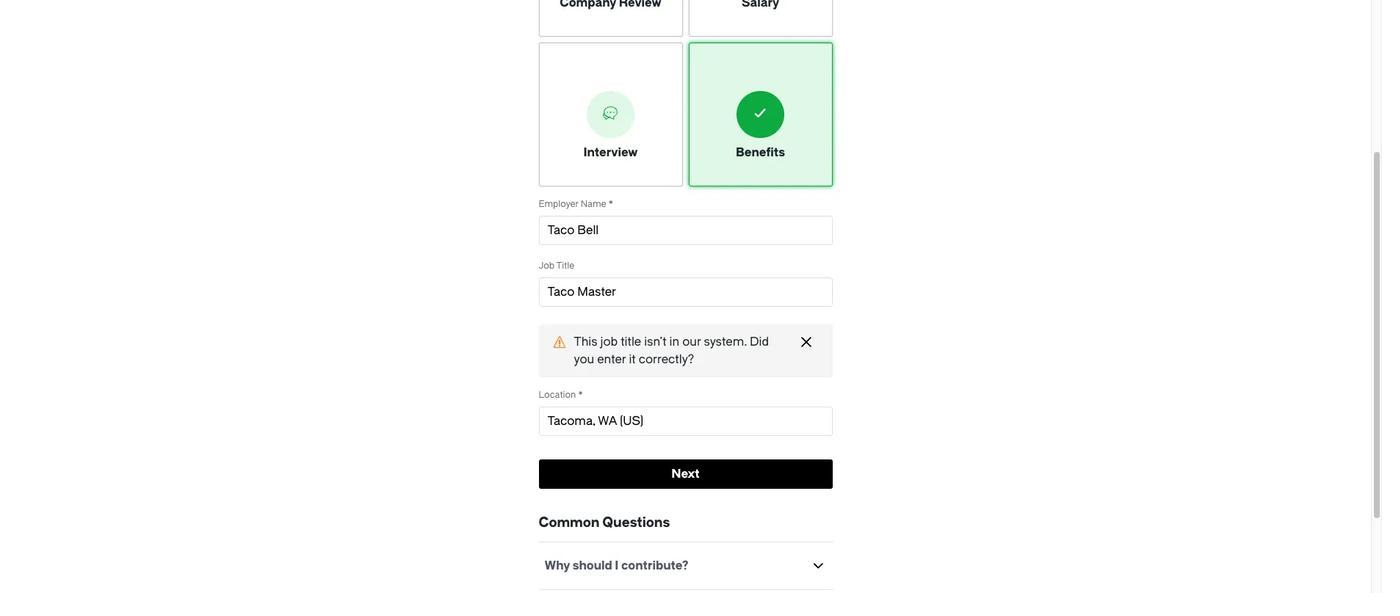 Task type: locate. For each thing, give the bounding box(es) containing it.
system.
[[704, 335, 747, 349]]

questions
[[603, 515, 670, 531]]

benefits
[[736, 146, 785, 160]]

location *
[[539, 390, 583, 400]]

contribute?
[[621, 559, 688, 573]]

none field up the "our"
[[539, 278, 832, 313]]

next
[[671, 467, 700, 481]]

employer
[[539, 199, 579, 209]]

this job title isn't in our system. did you enter it correctly?
[[574, 335, 769, 366]]

benefits button
[[688, 43, 832, 187]]

3 none field from the top
[[539, 407, 832, 442]]

none field for employer name *
[[539, 216, 832, 251]]

none field up next on the bottom of the page
[[539, 407, 832, 442]]

1 horizontal spatial *
[[609, 199, 614, 209]]

Location * field
[[547, 413, 824, 430]]

* right location
[[578, 390, 583, 400]]

*
[[609, 199, 614, 209], [578, 390, 583, 400]]

name
[[581, 199, 606, 209]]

common
[[539, 515, 600, 531]]

it
[[629, 353, 636, 366]]

why should i contribute?
[[545, 559, 688, 573]]

* right 'name'
[[609, 199, 614, 209]]

1 vertical spatial none field
[[539, 278, 832, 313]]

None field
[[539, 216, 832, 251], [539, 278, 832, 313], [539, 407, 832, 442]]

0 vertical spatial none field
[[539, 216, 832, 251]]

0 horizontal spatial *
[[578, 390, 583, 400]]

interview button
[[539, 43, 683, 187]]

next button
[[539, 460, 832, 489]]

none field for job title
[[539, 278, 832, 313]]

none field up job title field
[[539, 216, 832, 251]]

1 none field from the top
[[539, 216, 832, 251]]

0 vertical spatial *
[[609, 199, 614, 209]]

2 none field from the top
[[539, 278, 832, 313]]

this
[[574, 335, 598, 349]]

none field for location *
[[539, 407, 832, 442]]

isn't
[[644, 335, 667, 349]]

2 vertical spatial none field
[[539, 407, 832, 442]]

1 vertical spatial *
[[578, 390, 583, 400]]



Task type: vqa. For each thing, say whether or not it's contained in the screenshot.
"comp,"
no



Task type: describe. For each thing, give the bounding box(es) containing it.
i
[[615, 559, 619, 573]]

Job Title field
[[547, 283, 824, 301]]

Employer Name * field
[[547, 222, 824, 239]]

our
[[682, 335, 701, 349]]

should
[[573, 559, 612, 573]]

in
[[669, 335, 679, 349]]

none field location *
[[539, 407, 832, 442]]

title
[[556, 261, 574, 271]]

correctly?
[[639, 353, 694, 366]]

why should i contribute? button
[[539, 543, 832, 590]]

none field employer name *
[[539, 216, 832, 251]]

job title
[[539, 261, 574, 271]]

job
[[539, 261, 555, 271]]

interview
[[583, 146, 638, 160]]

location
[[539, 390, 576, 400]]

you
[[574, 353, 594, 366]]

title
[[621, 335, 641, 349]]

employer name *
[[539, 199, 614, 209]]

why
[[545, 559, 570, 573]]

job
[[600, 335, 618, 349]]

enter
[[597, 353, 626, 366]]

did
[[750, 335, 769, 349]]

none field job title
[[539, 278, 832, 313]]

common questions
[[539, 515, 670, 531]]



